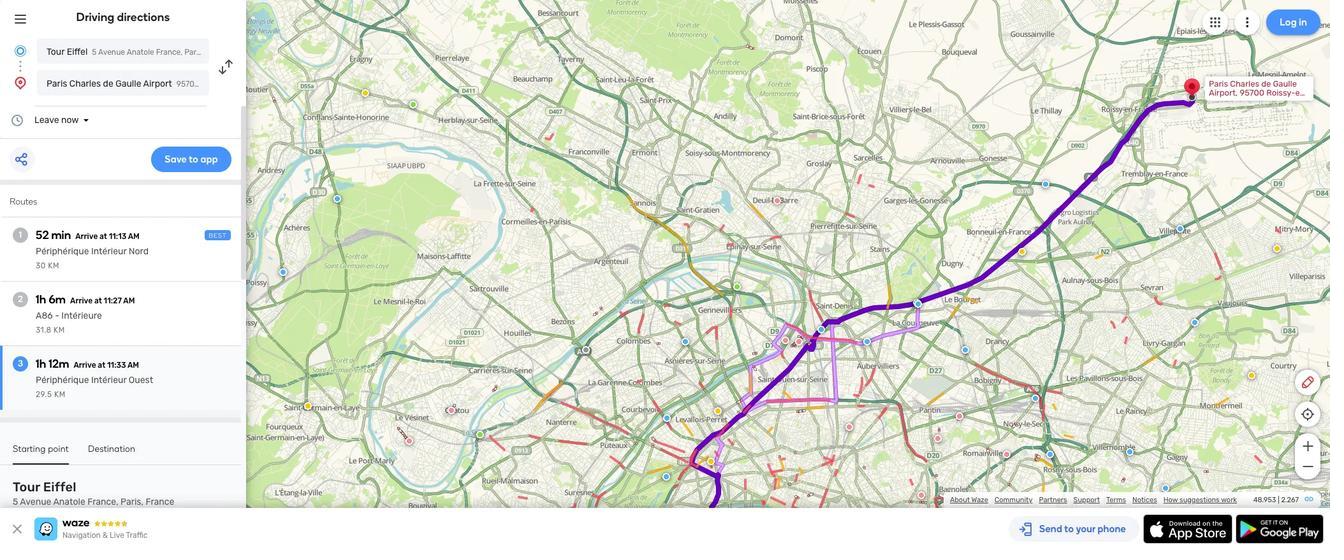 Task type: describe. For each thing, give the bounding box(es) containing it.
1h 6m arrive at 11:27 am
[[36, 293, 135, 307]]

destination
[[88, 444, 135, 455]]

52
[[36, 228, 49, 242]]

tour inside 'tour eiffel 5 avenue anatole france, paris, france'
[[13, 480, 40, 495]]

1 vertical spatial hazard image
[[1274, 245, 1281, 253]]

about
[[950, 496, 970, 504]]

0 vertical spatial tour
[[47, 47, 65, 57]]

point
[[48, 444, 69, 455]]

navigation & live traffic
[[63, 531, 148, 540]]

arrive for 1h 12m
[[74, 361, 96, 370]]

1 horizontal spatial hazard image
[[714, 408, 722, 415]]

arrive for 52 min
[[75, 232, 98, 241]]

traffic
[[126, 531, 148, 540]]

km for min
[[48, 261, 59, 270]]

paris charles de gaulle airport button
[[37, 70, 209, 96]]

0 vertical spatial france,
[[156, 48, 183, 57]]

airport
[[143, 78, 172, 89]]

paris charles de gaulle airport
[[47, 78, 172, 89]]

notices link
[[1133, 496, 1157, 504]]

1 vertical spatial tour eiffel 5 avenue anatole france, paris, france
[[13, 480, 174, 508]]

0 horizontal spatial hazard image
[[362, 89, 369, 97]]

pencil image
[[1300, 375, 1316, 390]]

routes
[[10, 196, 37, 207]]

how
[[1164, 496, 1178, 504]]

intérieur for 1h 12m
[[91, 375, 127, 386]]

1h for 1h 12m
[[36, 357, 46, 371]]

30
[[36, 261, 46, 270]]

partners link
[[1039, 496, 1067, 504]]

0 vertical spatial eiffel
[[67, 47, 88, 57]]

airport,
[[1209, 88, 1238, 98]]

0 vertical spatial france
[[206, 48, 231, 57]]

périphérique for 12m
[[36, 375, 89, 386]]

ouest
[[129, 375, 153, 386]]

arrive for 1h 6m
[[70, 297, 93, 306]]

1 horizontal spatial anatole
[[127, 48, 154, 57]]

leave now
[[34, 115, 79, 126]]

intérieur for 52 min
[[91, 246, 127, 257]]

11:33
[[107, 361, 126, 370]]

clock image
[[10, 113, 25, 128]]

de for airport
[[103, 78, 113, 89]]

roissy-
[[1267, 88, 1296, 98]]

0 horizontal spatial france,
[[87, 497, 118, 508]]

1 horizontal spatial chit chat image
[[733, 283, 741, 291]]

1 horizontal spatial avenue
[[98, 48, 125, 57]]

de for airport,
[[1262, 79, 1271, 89]]

périphérique intérieur ouest 29.5 km
[[36, 375, 153, 399]]

1 horizontal spatial 5
[[92, 48, 97, 57]]

charles for paris charles de gaulle airport
[[69, 78, 101, 89]]

&
[[103, 531, 108, 540]]

terms link
[[1107, 496, 1126, 504]]

france, inside paris charles de gaulle airport, 95700 roissy-en- france, france
[[1209, 97, 1238, 107]]

navigation
[[63, 531, 101, 540]]

directions
[[117, 10, 170, 24]]

now
[[61, 115, 79, 126]]

starting
[[13, 444, 46, 455]]

at for min
[[100, 232, 107, 241]]

location image
[[13, 75, 28, 91]]

12m
[[49, 357, 69, 371]]

95700
[[1240, 88, 1265, 98]]

11:27
[[104, 297, 122, 306]]

2 vertical spatial france
[[146, 497, 174, 508]]

driving
[[76, 10, 114, 24]]

48.953
[[1254, 496, 1277, 504]]

support link
[[1074, 496, 1100, 504]]

work
[[1221, 496, 1237, 504]]

starting point
[[13, 444, 69, 455]]



Task type: vqa. For each thing, say whether or not it's contained in the screenshot.
miles
no



Task type: locate. For each thing, give the bounding box(es) containing it.
périphérique down the 12m
[[36, 375, 89, 386]]

0 vertical spatial km
[[48, 261, 59, 270]]

1 intérieur from the top
[[91, 246, 127, 257]]

am right 11:33
[[128, 361, 139, 370]]

charles inside paris charles de gaulle airport, 95700 roissy-en- france, france
[[1230, 79, 1260, 89]]

support
[[1074, 496, 1100, 504]]

1h
[[36, 293, 46, 307], [36, 357, 46, 371]]

2 1h from the top
[[36, 357, 46, 371]]

0 vertical spatial 5
[[92, 48, 97, 57]]

0 vertical spatial avenue
[[98, 48, 125, 57]]

km for 6m
[[54, 326, 65, 335]]

a86
[[36, 311, 53, 321]]

5 up paris charles de gaulle airport
[[92, 48, 97, 57]]

community link
[[995, 496, 1033, 504]]

1 vertical spatial am
[[123, 297, 135, 306]]

anatole
[[127, 48, 154, 57], [53, 497, 85, 508]]

paris,
[[184, 48, 204, 57], [121, 497, 143, 508]]

0 horizontal spatial charles
[[69, 78, 101, 89]]

road closed image
[[774, 197, 781, 205], [782, 337, 790, 344], [846, 423, 853, 431], [934, 435, 942, 443], [1003, 451, 1011, 459], [918, 492, 925, 499]]

arrive inside 1h 12m arrive at 11:33 am
[[74, 361, 96, 370]]

1 vertical spatial paris,
[[121, 497, 143, 508]]

at left the 11:13
[[100, 232, 107, 241]]

périphérique for min
[[36, 246, 89, 257]]

1h left 6m
[[36, 293, 46, 307]]

hazard image
[[362, 89, 369, 97], [1274, 245, 1281, 253], [714, 408, 722, 415]]

1 horizontal spatial france,
[[156, 48, 183, 57]]

at inside 52 min arrive at 11:13 am
[[100, 232, 107, 241]]

avenue up paris charles de gaulle airport
[[98, 48, 125, 57]]

eiffel down "driving"
[[67, 47, 88, 57]]

arrive up périphérique intérieur ouest 29.5 km
[[74, 361, 96, 370]]

how suggestions work link
[[1164, 496, 1237, 504]]

1 vertical spatial km
[[54, 326, 65, 335]]

2 horizontal spatial france
[[1240, 97, 1267, 107]]

at left 11:33
[[98, 361, 105, 370]]

2 horizontal spatial france,
[[1209, 97, 1238, 107]]

arrive inside '1h 6m arrive at 11:27 am'
[[70, 297, 93, 306]]

1 vertical spatial tour
[[13, 480, 40, 495]]

0 vertical spatial intérieur
[[91, 246, 127, 257]]

0 horizontal spatial chit chat image
[[409, 101, 417, 108]]

km inside 'périphérique intérieur nord 30 km'
[[48, 261, 59, 270]]

tour down the starting point button
[[13, 480, 40, 495]]

france
[[206, 48, 231, 57], [1240, 97, 1267, 107], [146, 497, 174, 508]]

0 vertical spatial at
[[100, 232, 107, 241]]

-
[[55, 311, 59, 321]]

0 horizontal spatial gaulle
[[116, 78, 141, 89]]

2 vertical spatial km
[[54, 390, 66, 399]]

6m
[[49, 293, 66, 307]]

0 vertical spatial hazard image
[[362, 89, 369, 97]]

am inside '1h 6m arrive at 11:27 am'
[[123, 297, 135, 306]]

gaulle right 95700
[[1273, 79, 1297, 89]]

km right 30
[[48, 261, 59, 270]]

zoom in image
[[1300, 439, 1316, 454]]

0 horizontal spatial paris
[[47, 78, 67, 89]]

france, left 95700
[[1209, 97, 1238, 107]]

km down -
[[54, 326, 65, 335]]

waze
[[972, 496, 989, 504]]

intérieur down the 11:13
[[91, 246, 127, 257]]

eiffel down the starting point button
[[43, 480, 76, 495]]

1
[[19, 230, 22, 240]]

hazard image
[[1019, 248, 1026, 256], [1248, 372, 1256, 379], [304, 402, 312, 410], [707, 458, 715, 466]]

gaulle left airport on the top left of page
[[116, 78, 141, 89]]

am inside 52 min arrive at 11:13 am
[[128, 232, 140, 241]]

suggestions
[[1180, 496, 1220, 504]]

starting point button
[[13, 444, 69, 465]]

gaulle for airport
[[116, 78, 141, 89]]

tour eiffel 5 avenue anatole france, paris, france up paris charles de gaulle airport button on the left top of the page
[[47, 47, 231, 57]]

charles
[[69, 78, 101, 89], [1230, 79, 1260, 89]]

0 horizontal spatial avenue
[[20, 497, 51, 508]]

11:13
[[109, 232, 126, 241]]

paris left 95700
[[1209, 79, 1228, 89]]

|
[[1278, 496, 1280, 504]]

eiffel inside 'tour eiffel 5 avenue anatole france, paris, france'
[[43, 480, 76, 495]]

link image
[[1304, 494, 1314, 504]]

2 vertical spatial arrive
[[74, 361, 96, 370]]

paris
[[47, 78, 67, 89], [1209, 79, 1228, 89]]

france, up 'navigation & live traffic'
[[87, 497, 118, 508]]

0 vertical spatial paris,
[[184, 48, 204, 57]]

arrive
[[75, 232, 98, 241], [70, 297, 93, 306], [74, 361, 96, 370]]

29.5
[[36, 390, 52, 399]]

paris inside paris charles de gaulle airport, 95700 roissy-en- france, france
[[1209, 79, 1228, 89]]

0 horizontal spatial anatole
[[53, 497, 85, 508]]

about waze community partners support terms notices how suggestions work
[[950, 496, 1237, 504]]

de left en-
[[1262, 79, 1271, 89]]

périphérique down min
[[36, 246, 89, 257]]

de inside button
[[103, 78, 113, 89]]

0 vertical spatial chit chat image
[[409, 101, 417, 108]]

5 up x "icon"
[[13, 497, 18, 508]]

paris charles de gaulle airport, 95700 roissy-en- france, france
[[1209, 79, 1309, 107]]

2 périphérique from the top
[[36, 375, 89, 386]]

périphérique inside périphérique intérieur ouest 29.5 km
[[36, 375, 89, 386]]

chit chat image
[[409, 101, 417, 108], [733, 283, 741, 291]]

accident image
[[582, 346, 590, 354]]

1 vertical spatial france,
[[1209, 97, 1238, 107]]

2 vertical spatial am
[[128, 361, 139, 370]]

gaulle inside paris charles de gaulle airport button
[[116, 78, 141, 89]]

france, up airport on the top left of page
[[156, 48, 183, 57]]

intérieure
[[61, 311, 102, 321]]

tour
[[47, 47, 65, 57], [13, 480, 40, 495]]

chit chat image
[[476, 431, 484, 439]]

2 horizontal spatial hazard image
[[1274, 245, 1281, 253]]

live
[[110, 531, 124, 540]]

at inside '1h 6m arrive at 11:27 am'
[[94, 297, 102, 306]]

intérieur inside 'périphérique intérieur nord 30 km'
[[91, 246, 127, 257]]

current location image
[[13, 43, 28, 59]]

leave
[[34, 115, 59, 126]]

0 horizontal spatial paris,
[[121, 497, 143, 508]]

km right 29.5
[[54, 390, 66, 399]]

x image
[[10, 522, 25, 537]]

gaulle inside paris charles de gaulle airport, 95700 roissy-en- france, france
[[1273, 79, 1297, 89]]

1 horizontal spatial france
[[206, 48, 231, 57]]

avenue
[[98, 48, 125, 57], [20, 497, 51, 508]]

3
[[18, 358, 23, 369]]

driving directions
[[76, 10, 170, 24]]

1 périphérique from the top
[[36, 246, 89, 257]]

france inside paris charles de gaulle airport, 95700 roissy-en- france, france
[[1240, 97, 1267, 107]]

périphérique intérieur nord 30 km
[[36, 246, 149, 270]]

1h for 1h 6m
[[36, 293, 46, 307]]

paris for paris charles de gaulle airport
[[47, 78, 67, 89]]

1 horizontal spatial gaulle
[[1273, 79, 1297, 89]]

1h left the 12m
[[36, 357, 46, 371]]

road closed image
[[795, 338, 803, 346], [448, 407, 455, 415], [956, 413, 964, 420], [406, 438, 413, 445]]

0 horizontal spatial de
[[103, 78, 113, 89]]

am up nord
[[128, 232, 140, 241]]

charles up now
[[69, 78, 101, 89]]

1 horizontal spatial charles
[[1230, 79, 1260, 89]]

zoom out image
[[1300, 459, 1316, 475]]

1 vertical spatial anatole
[[53, 497, 85, 508]]

gaulle
[[116, 78, 141, 89], [1273, 79, 1297, 89]]

best
[[209, 232, 227, 240]]

1h 12m arrive at 11:33 am
[[36, 357, 139, 371]]

2 vertical spatial at
[[98, 361, 105, 370]]

tour right current location "icon"
[[47, 47, 65, 57]]

police image
[[915, 300, 922, 308], [682, 338, 689, 346], [663, 473, 670, 481], [1162, 485, 1170, 492]]

charles inside button
[[69, 78, 101, 89]]

de inside paris charles de gaulle airport, 95700 roissy-en- france, france
[[1262, 79, 1271, 89]]

km
[[48, 261, 59, 270], [54, 326, 65, 335], [54, 390, 66, 399]]

périphérique inside 'périphérique intérieur nord 30 km'
[[36, 246, 89, 257]]

arrive inside 52 min arrive at 11:13 am
[[75, 232, 98, 241]]

am
[[128, 232, 140, 241], [123, 297, 135, 306], [128, 361, 139, 370]]

am for 6m
[[123, 297, 135, 306]]

1 vertical spatial chit chat image
[[733, 283, 741, 291]]

1 horizontal spatial paris
[[1209, 79, 1228, 89]]

intérieur down 11:33
[[91, 375, 127, 386]]

min
[[51, 228, 71, 242]]

gaulle for airport,
[[1273, 79, 1297, 89]]

am inside 1h 12m arrive at 11:33 am
[[128, 361, 139, 370]]

tour eiffel 5 avenue anatole france, paris, france
[[47, 47, 231, 57], [13, 480, 174, 508]]

1 vertical spatial périphérique
[[36, 375, 89, 386]]

at
[[100, 232, 107, 241], [94, 297, 102, 306], [98, 361, 105, 370]]

at inside 1h 12m arrive at 11:33 am
[[98, 361, 105, 370]]

eiffel
[[67, 47, 88, 57], [43, 480, 76, 495]]

am for 12m
[[128, 361, 139, 370]]

intérieur inside périphérique intérieur ouest 29.5 km
[[91, 375, 127, 386]]

france,
[[156, 48, 183, 57], [1209, 97, 1238, 107], [87, 497, 118, 508]]

tour eiffel 5 avenue anatole france, paris, france up 'navigation & live traffic'
[[13, 480, 174, 508]]

anatole up paris charles de gaulle airport button on the left top of the page
[[127, 48, 154, 57]]

52 min arrive at 11:13 am
[[36, 228, 140, 242]]

0 vertical spatial am
[[128, 232, 140, 241]]

5
[[92, 48, 97, 57], [13, 497, 18, 508]]

about waze link
[[950, 496, 989, 504]]

paris up leave now in the top left of the page
[[47, 78, 67, 89]]

1 vertical spatial at
[[94, 297, 102, 306]]

destination button
[[88, 444, 135, 464]]

2 vertical spatial france,
[[87, 497, 118, 508]]

1 horizontal spatial tour
[[47, 47, 65, 57]]

2 intérieur from the top
[[91, 375, 127, 386]]

31.8
[[36, 326, 51, 335]]

2
[[18, 294, 23, 305]]

a86 - intérieure 31.8 km
[[36, 311, 102, 335]]

0 vertical spatial périphérique
[[36, 246, 89, 257]]

km inside a86 - intérieure 31.8 km
[[54, 326, 65, 335]]

1 vertical spatial arrive
[[70, 297, 93, 306]]

1 horizontal spatial de
[[1262, 79, 1271, 89]]

arrive up intérieure
[[70, 297, 93, 306]]

avenue up x "icon"
[[20, 497, 51, 508]]

at left 11:27
[[94, 297, 102, 306]]

48.953 | 2.267
[[1254, 496, 1299, 504]]

1 vertical spatial 1h
[[36, 357, 46, 371]]

1 1h from the top
[[36, 293, 46, 307]]

charles for paris charles de gaulle airport, 95700 roissy-en- france, france
[[1230, 79, 1260, 89]]

1 vertical spatial avenue
[[20, 497, 51, 508]]

nord
[[129, 246, 149, 257]]

en-
[[1296, 88, 1309, 98]]

at for 6m
[[94, 297, 102, 306]]

0 horizontal spatial 5
[[13, 497, 18, 508]]

de
[[103, 78, 113, 89], [1262, 79, 1271, 89]]

paris for paris charles de gaulle airport, 95700 roissy-en- france, france
[[1209, 79, 1228, 89]]

1 vertical spatial france
[[1240, 97, 1267, 107]]

charles left roissy-
[[1230, 79, 1260, 89]]

2 vertical spatial hazard image
[[714, 408, 722, 415]]

1 horizontal spatial paris,
[[184, 48, 204, 57]]

0 vertical spatial 1h
[[36, 293, 46, 307]]

community
[[995, 496, 1033, 504]]

0 horizontal spatial tour
[[13, 480, 40, 495]]

0 vertical spatial tour eiffel 5 avenue anatole france, paris, france
[[47, 47, 231, 57]]

de left airport on the top left of page
[[103, 78, 113, 89]]

anatole up navigation
[[53, 497, 85, 508]]

partners
[[1039, 496, 1067, 504]]

km for 12m
[[54, 390, 66, 399]]

1 vertical spatial 5
[[13, 497, 18, 508]]

am right 11:27
[[123, 297, 135, 306]]

0 vertical spatial arrive
[[75, 232, 98, 241]]

0 vertical spatial anatole
[[127, 48, 154, 57]]

police image
[[1042, 180, 1050, 188], [334, 195, 341, 203], [1177, 225, 1184, 233], [279, 269, 287, 276], [913, 299, 921, 307], [1191, 319, 1199, 327], [818, 326, 825, 334], [864, 338, 871, 346], [962, 346, 969, 354], [1032, 395, 1040, 402], [663, 415, 671, 422], [1126, 448, 1134, 456], [1047, 451, 1054, 459]]

arrive up 'périphérique intérieur nord 30 km'
[[75, 232, 98, 241]]

périphérique
[[36, 246, 89, 257], [36, 375, 89, 386]]

1 vertical spatial eiffel
[[43, 480, 76, 495]]

2.267
[[1282, 496, 1299, 504]]

0 horizontal spatial france
[[146, 497, 174, 508]]

intérieur
[[91, 246, 127, 257], [91, 375, 127, 386]]

at for 12m
[[98, 361, 105, 370]]

paris inside paris charles de gaulle airport button
[[47, 78, 67, 89]]

am for min
[[128, 232, 140, 241]]

terms
[[1107, 496, 1126, 504]]

notices
[[1133, 496, 1157, 504]]

km inside périphérique intérieur ouest 29.5 km
[[54, 390, 66, 399]]

1 vertical spatial intérieur
[[91, 375, 127, 386]]



